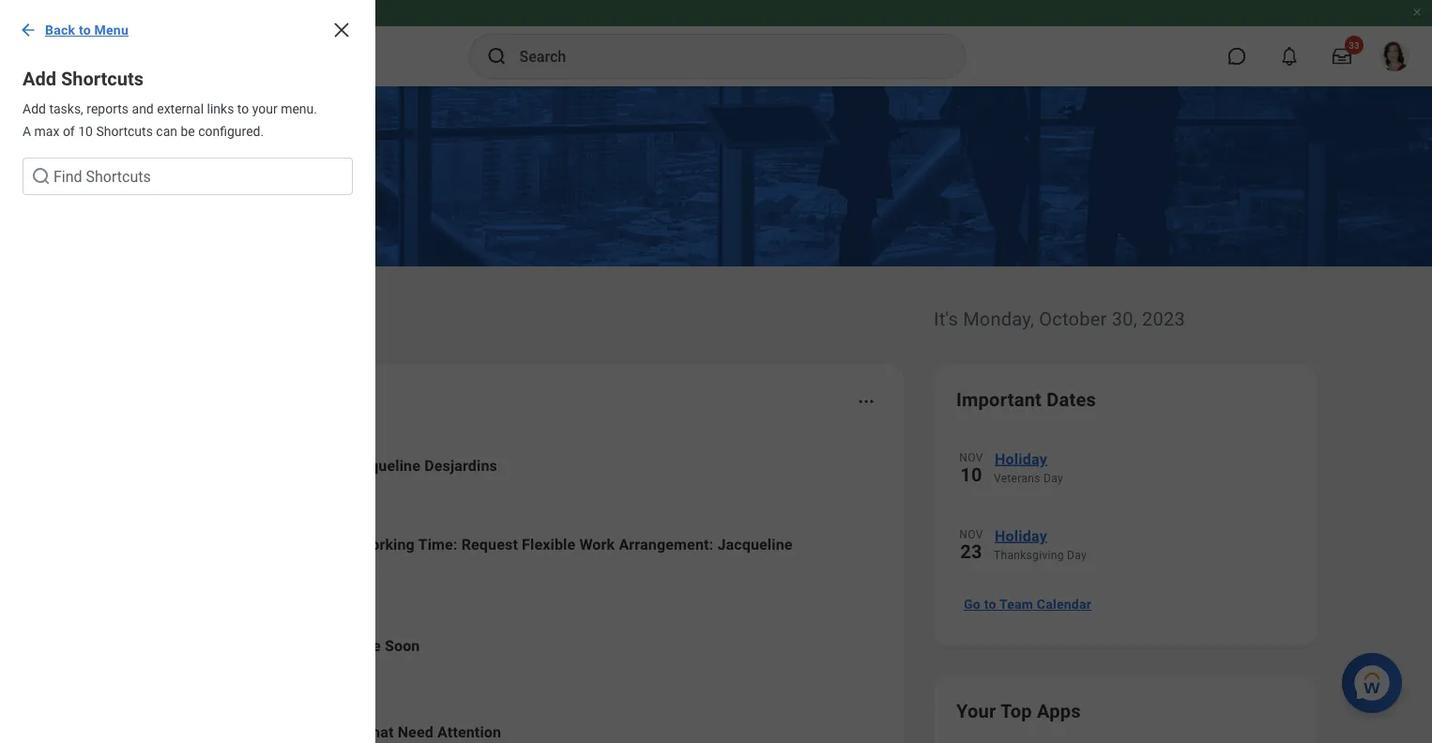 Task type: describe. For each thing, give the bounding box(es) containing it.
2023
[[1143, 308, 1186, 330]]

arrangement:
[[619, 536, 714, 554]]

notifications large image
[[1281, 47, 1299, 66]]

x image
[[331, 19, 353, 41]]

add for add vaccination: jacqueline desjardins
[[224, 457, 252, 475]]

top
[[1001, 700, 1033, 723]]

global navigation dialog
[[0, 0, 376, 744]]

important dates
[[957, 389, 1097, 411]]

holiday button for 23
[[994, 524, 1295, 548]]

arrow left image
[[19, 21, 38, 39]]

dates
[[1047, 389, 1097, 411]]

required
[[224, 637, 286, 655]]

nov 10
[[960, 452, 984, 486]]

working
[[358, 536, 415, 554]]

add shortcuts
[[23, 68, 144, 90]]

update employee's working time: request flexible work arrangement: jacqueline button
[[138, 518, 882, 620]]

profile logan mcneil element
[[1369, 36, 1422, 77]]

holiday for 10
[[995, 450, 1048, 468]]

add tasks, reports and external links to your menu. a max of 10 shortcuts can be configured.
[[23, 101, 317, 139]]

close environment banner image
[[1412, 7, 1423, 18]]

that
[[362, 723, 394, 741]]

update
[[224, 536, 273, 554]]

team
[[1000, 597, 1034, 612]]

veterans
[[994, 472, 1041, 485]]

expenses
[[293, 723, 359, 741]]

nov 23
[[960, 529, 984, 563]]

desjardins
[[425, 457, 498, 475]]

it's monday, october 30, 2023
[[934, 308, 1186, 330]]

implementation preview -   adeptai_dpt1
[[8, 7, 205, 20]]

work
[[580, 536, 615, 554]]

add vaccination: jacqueline desjardins
[[224, 457, 498, 475]]

adeptai_dpt1
[[139, 7, 205, 20]]

time:
[[418, 536, 458, 554]]

add for add tasks, reports and external links to your menu. a max of 10 shortcuts can be configured.
[[23, 101, 46, 116]]

october
[[1040, 308, 1107, 330]]

30,
[[1112, 308, 1138, 330]]

add for add shortcuts
[[23, 68, 56, 90]]

your
[[957, 700, 997, 723]]

external
[[157, 101, 204, 116]]

be
[[181, 123, 195, 139]]

0 horizontal spatial jacqueline
[[345, 457, 421, 475]]

go
[[964, 597, 981, 612]]

inbox large image
[[1333, 47, 1352, 66]]

0 vertical spatial shortcuts
[[61, 68, 144, 90]]

you have expenses that need attention button
[[138, 695, 882, 744]]

nov for 10
[[960, 452, 984, 465]]

learning
[[290, 637, 350, 655]]

can
[[156, 123, 177, 139]]

Search field
[[23, 158, 353, 195]]

calendar
[[1037, 597, 1092, 612]]

links
[[207, 101, 234, 116]]

implementation preview -   adeptai_dpt1 banner
[[0, 0, 1433, 86]]

employee's
[[277, 536, 354, 554]]

go to team calendar button
[[957, 586, 1100, 623]]

thanksgiving
[[994, 549, 1065, 562]]

search image inside global navigation dialog
[[30, 165, 53, 188]]

flexible
[[522, 536, 576, 554]]

configured.
[[198, 123, 264, 139]]



Task type: locate. For each thing, give the bounding box(es) containing it.
jacqueline left desjardins
[[345, 457, 421, 475]]

important
[[957, 389, 1042, 411]]

shortcuts up reports
[[61, 68, 144, 90]]

holiday up the veterans
[[995, 450, 1048, 468]]

attention
[[438, 723, 502, 741]]

nov
[[960, 452, 984, 465], [960, 529, 984, 542]]

awaiting your action list
[[138, 439, 882, 744]]

back
[[45, 22, 75, 38]]

1 horizontal spatial day
[[1068, 549, 1087, 562]]

1 vertical spatial search image
[[30, 165, 53, 188]]

add vaccination: jacqueline desjardins button
[[138, 439, 882, 518]]

nov down nov 10
[[960, 529, 984, 542]]

0 vertical spatial holiday
[[995, 450, 1048, 468]]

10 inside add tasks, reports and external links to your menu. a max of 10 shortcuts can be configured.
[[78, 123, 93, 139]]

1 horizontal spatial to
[[237, 101, 249, 116]]

add inside add vaccination: jacqueline desjardins button
[[224, 457, 252, 475]]

to inside add tasks, reports and external links to your menu. a max of 10 shortcuts can be configured.
[[237, 101, 249, 116]]

1 vertical spatial day
[[1068, 549, 1087, 562]]

holiday button
[[994, 447, 1295, 471], [994, 524, 1295, 548]]

to right back
[[79, 22, 91, 38]]

day for 10
[[1044, 472, 1064, 485]]

0 horizontal spatial search image
[[30, 165, 53, 188]]

0 vertical spatial add
[[23, 68, 56, 90]]

0 vertical spatial holiday button
[[994, 447, 1295, 471]]

jacqueline right arrangement:
[[718, 536, 793, 554]]

reports
[[87, 101, 129, 116]]

required learning due soon
[[224, 637, 420, 655]]

soon
[[385, 637, 420, 655]]

implementation
[[8, 7, 87, 20]]

holiday up thanksgiving
[[995, 527, 1048, 545]]

it's
[[934, 308, 959, 330]]

0 horizontal spatial to
[[79, 22, 91, 38]]

10 left the veterans
[[961, 464, 983, 486]]

2 horizontal spatial to
[[985, 597, 997, 612]]

day
[[1044, 472, 1064, 485], [1068, 549, 1087, 562]]

add up the tasks, at the left
[[23, 68, 56, 90]]

you have expenses that need attention
[[224, 723, 502, 741]]

1 vertical spatial shortcuts
[[96, 123, 153, 139]]

10
[[78, 123, 93, 139], [961, 464, 983, 486]]

and
[[132, 101, 154, 116]]

apps
[[1037, 700, 1081, 723]]

10 inside nov 10
[[961, 464, 983, 486]]

back to menu
[[45, 22, 129, 38]]

1 vertical spatial 10
[[961, 464, 983, 486]]

1 holiday from the top
[[995, 450, 1048, 468]]

to
[[79, 22, 91, 38], [237, 101, 249, 116], [985, 597, 997, 612]]

tasks,
[[49, 101, 83, 116]]

required learning due soon button
[[138, 620, 882, 695]]

nov for 23
[[960, 529, 984, 542]]

1 vertical spatial add
[[23, 101, 46, 116]]

add left vaccination:
[[224, 457, 252, 475]]

holiday inside holiday veterans day
[[995, 450, 1048, 468]]

0 vertical spatial nov
[[960, 452, 984, 465]]

important dates element
[[957, 436, 1295, 582]]

shortcuts
[[61, 68, 144, 90], [96, 123, 153, 139]]

main content
[[0, 86, 1433, 744]]

main content containing it's monday, october 30, 2023
[[0, 86, 1433, 744]]

1 horizontal spatial 10
[[961, 464, 983, 486]]

1 holiday button from the top
[[994, 447, 1295, 471]]

0 vertical spatial search image
[[486, 45, 508, 68]]

holiday veterans day
[[994, 450, 1064, 485]]

back to menu button
[[11, 11, 140, 49]]

search image
[[486, 45, 508, 68], [30, 165, 53, 188]]

0 vertical spatial day
[[1044, 472, 1064, 485]]

to for go
[[985, 597, 997, 612]]

preview
[[90, 7, 130, 20]]

day inside holiday thanksgiving day
[[1068, 549, 1087, 562]]

2 vertical spatial add
[[224, 457, 252, 475]]

0 vertical spatial 10
[[78, 123, 93, 139]]

max
[[34, 123, 60, 139]]

menu.
[[281, 101, 317, 116]]

to for back
[[79, 22, 91, 38]]

1 vertical spatial to
[[237, 101, 249, 116]]

need
[[398, 723, 434, 741]]

0 vertical spatial jacqueline
[[345, 457, 421, 475]]

holiday inside holiday thanksgiving day
[[995, 527, 1048, 545]]

to left your
[[237, 101, 249, 116]]

day right the veterans
[[1044, 472, 1064, 485]]

add
[[23, 68, 56, 90], [23, 101, 46, 116], [224, 457, 252, 475]]

10 right of
[[78, 123, 93, 139]]

holiday for 23
[[995, 527, 1048, 545]]

monday,
[[963, 308, 1035, 330]]

nov left holiday veterans day
[[960, 452, 984, 465]]

1 nov from the top
[[960, 452, 984, 465]]

update employee's working time: request flexible work arrangement: jacqueline
[[224, 536, 793, 554]]

0 vertical spatial to
[[79, 22, 91, 38]]

add up a
[[23, 101, 46, 116]]

have
[[254, 723, 289, 741]]

2 holiday button from the top
[[994, 524, 1295, 548]]

holiday thanksgiving day
[[994, 527, 1087, 562]]

-
[[133, 7, 136, 20]]

shortcuts down reports
[[96, 123, 153, 139]]

your
[[252, 101, 278, 116]]

add inside add tasks, reports and external links to your menu. a max of 10 shortcuts can be configured.
[[23, 101, 46, 116]]

1 horizontal spatial search image
[[486, 45, 508, 68]]

jacqueline
[[345, 457, 421, 475], [718, 536, 793, 554]]

day right thanksgiving
[[1068, 549, 1087, 562]]

0 horizontal spatial 10
[[78, 123, 93, 139]]

1 vertical spatial holiday
[[995, 527, 1048, 545]]

holiday button for 10
[[994, 447, 1295, 471]]

list
[[0, 218, 376, 233]]

shortcuts inside add tasks, reports and external links to your menu. a max of 10 shortcuts can be configured.
[[96, 123, 153, 139]]

1 vertical spatial holiday button
[[994, 524, 1295, 548]]

of
[[63, 123, 75, 139]]

2 holiday from the top
[[995, 527, 1048, 545]]

vaccination:
[[256, 457, 341, 475]]

holiday
[[995, 450, 1048, 468], [995, 527, 1048, 545]]

a
[[23, 123, 31, 139]]

0 horizontal spatial day
[[1044, 472, 1064, 485]]

23
[[961, 541, 983, 563]]

to right go
[[985, 597, 997, 612]]

1 vertical spatial jacqueline
[[718, 536, 793, 554]]

day for 23
[[1068, 549, 1087, 562]]

1 horizontal spatial jacqueline
[[718, 536, 793, 554]]

1 vertical spatial nov
[[960, 529, 984, 542]]

request
[[462, 536, 518, 554]]

go to team calendar
[[964, 597, 1092, 612]]

menu
[[94, 22, 129, 38]]

2 vertical spatial to
[[985, 597, 997, 612]]

your top apps
[[957, 700, 1081, 723]]

day inside holiday veterans day
[[1044, 472, 1064, 485]]

due
[[354, 637, 381, 655]]

you
[[224, 723, 251, 741]]

2 nov from the top
[[960, 529, 984, 542]]



Task type: vqa. For each thing, say whether or not it's contained in the screenshot.
the rightmost the Day
yes



